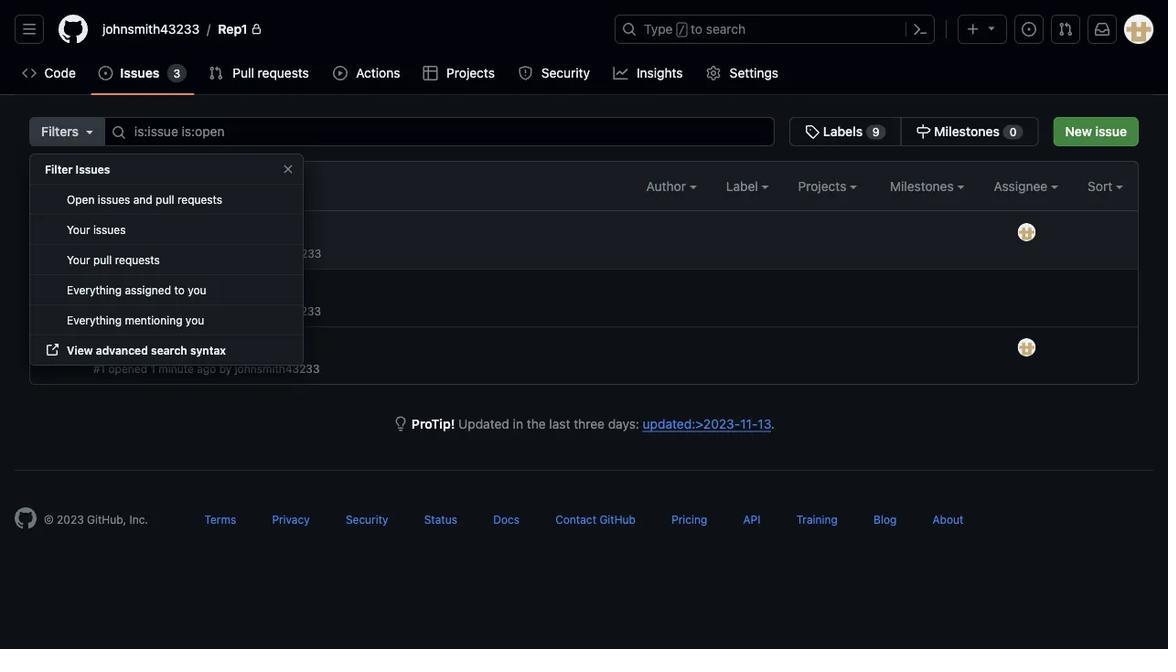 Task type: describe. For each thing, give the bounding box(es) containing it.
security inside footer
[[346, 513, 389, 526]]

assigned
[[125, 284, 171, 297]]

close menu image
[[281, 162, 296, 177]]

issue1
[[93, 337, 137, 355]]

by for issue2
[[221, 305, 233, 318]]

training
[[797, 513, 838, 526]]

issue3
[[93, 222, 139, 239]]

updated:>2023-11-13 link
[[643, 416, 771, 432]]

triangle down image inside filters popup button
[[82, 124, 97, 139]]

to for you
[[174, 284, 185, 297]]

days:
[[608, 416, 640, 432]]

lock image
[[251, 24, 262, 35]]

issue2 link
[[93, 280, 139, 297]]

13
[[758, 416, 771, 432]]

filters button
[[29, 117, 105, 146]]

/ for johnsmith43233
[[207, 22, 211, 37]]

your issues
[[67, 223, 126, 236]]

3 open link
[[71, 177, 137, 196]]

milestones for milestones 0
[[935, 124, 1000, 139]]

#2             opened 1 minute ago by johnsmith43233
[[93, 305, 321, 318]]

check image
[[150, 179, 165, 194]]

your for your pull requests
[[67, 254, 90, 266]]

settings
[[730, 65, 779, 81]]

everything assigned to you link
[[30, 275, 303, 306]]

code link
[[15, 59, 84, 87]]

contact
[[556, 513, 597, 526]]

11-
[[741, 416, 758, 432]]

#3             opened 1 minute ago
[[93, 247, 218, 260]]

closed
[[183, 178, 224, 194]]

everything for everything mentioning you
[[67, 314, 122, 327]]

1 horizontal spatial security
[[542, 65, 590, 81]]

link external image
[[45, 343, 59, 358]]

pull
[[233, 65, 254, 81]]

about link
[[933, 513, 964, 526]]

assignee
[[994, 178, 1052, 194]]

filters
[[41, 124, 79, 139]]

everything mentioning you link
[[30, 306, 303, 336]]

1 horizontal spatial homepage image
[[59, 15, 88, 44]]

© 2023 github, inc.
[[44, 513, 148, 526]]

footer containing © 2023 github, inc.
[[0, 470, 1169, 576]]

0 vertical spatial ago
[[199, 247, 218, 260]]

#1             opened 1 minute ago by johnsmith43233
[[93, 362, 320, 375]]

blog link
[[874, 513, 897, 526]]

invalid link
[[142, 278, 191, 297]]

projects link
[[416, 59, 504, 87]]

labels
[[824, 124, 863, 139]]

assigned to johnsmith43233 element
[[1017, 223, 1036, 242]]

in
[[513, 416, 524, 432]]

github
[[600, 513, 636, 526]]

issues inside menu
[[76, 163, 110, 176]]

blog
[[874, 513, 897, 526]]

actions link
[[326, 59, 409, 87]]

ago for issue2
[[199, 305, 218, 318]]

open issue element for issue2
[[71, 279, 86, 294]]

sort button
[[1088, 177, 1124, 196]]

tag image
[[806, 124, 820, 139]]

contact github
[[556, 513, 636, 526]]

pull requests
[[233, 65, 309, 81]]

and
[[133, 193, 153, 206]]

issue element
[[790, 117, 1039, 146]]

protip!
[[412, 416, 455, 432]]

list containing johnsmith43233 /
[[95, 15, 604, 44]]

documentation link
[[140, 336, 235, 354]]

the
[[527, 416, 546, 432]]

#3
[[93, 247, 107, 260]]

plus image
[[967, 22, 981, 37]]

search image
[[112, 125, 126, 140]]

assignee button
[[994, 177, 1059, 196]]

2 vertical spatial requests
[[115, 254, 160, 266]]

terms
[[205, 513, 236, 526]]

rep1
[[218, 22, 248, 37]]

three
[[574, 416, 605, 432]]

projects inside projects popup button
[[799, 178, 850, 194]]

.
[[771, 416, 775, 432]]

type
[[644, 22, 673, 37]]

issues for open
[[98, 193, 130, 206]]

3 for 3
[[173, 67, 180, 80]]

about
[[933, 513, 964, 526]]

issue
[[1096, 124, 1128, 139]]

new issue
[[1066, 124, 1128, 139]]

terms link
[[205, 513, 236, 526]]

open issue element for issue3
[[71, 221, 86, 237]]

view advanced search syntax link
[[30, 336, 303, 366]]

mentioning
[[125, 314, 183, 327]]

/ for type
[[679, 24, 685, 37]]

author button
[[647, 177, 697, 196]]

2023
[[57, 513, 84, 526]]

advanced
[[96, 344, 148, 357]]

#2
[[93, 305, 107, 318]]

inc.
[[129, 513, 148, 526]]

open inside 3 open "link"
[[104, 178, 137, 194]]

labels 9
[[820, 124, 880, 139]]

github,
[[87, 513, 126, 526]]

©
[[44, 513, 54, 526]]

0 vertical spatial search
[[706, 22, 746, 37]]

open issues and pull requests
[[67, 193, 222, 206]]

rep1 link
[[211, 15, 270, 44]]

0 horizontal spatial pull
[[93, 254, 112, 266]]

menu containing filter issues
[[29, 146, 304, 381]]

3 open
[[90, 178, 137, 194]]

protip! updated in the last three days: updated:>2023-11-13 .
[[412, 416, 775, 432]]

play image
[[333, 66, 348, 81]]

new
[[1066, 124, 1093, 139]]

your pull requests
[[67, 254, 160, 266]]

sort
[[1088, 178, 1113, 194]]

label button
[[726, 177, 769, 196]]

3 for 3 open
[[93, 178, 101, 194]]

0 vertical spatial opened
[[110, 247, 149, 260]]

command palette image
[[913, 22, 928, 37]]

git pull request image
[[209, 66, 223, 81]]

1 vertical spatial security link
[[346, 513, 389, 526]]



Task type: vqa. For each thing, say whether or not it's contained in the screenshot.
Verified corresponding to Fix gem installation problem on mingw32
no



Task type: locate. For each thing, give the bounding box(es) containing it.
milestones down milestone image
[[891, 178, 958, 194]]

api
[[744, 513, 761, 526]]

issue opened image
[[1022, 22, 1037, 37], [71, 179, 86, 194]]

issue opened image down filter issues
[[71, 179, 86, 194]]

light bulb image
[[394, 417, 408, 432]]

you inside everything assigned to you link
[[188, 284, 206, 297]]

requests
[[258, 65, 309, 81], [177, 193, 222, 206], [115, 254, 160, 266]]

0 vertical spatial @johnsmith43233 image
[[1018, 223, 1036, 242]]

security right shield image
[[542, 65, 590, 81]]

by for issue1
[[219, 362, 232, 375]]

issue2
[[93, 280, 139, 297]]

open issue image
[[71, 280, 86, 294], [71, 337, 86, 352]]

new issue link
[[1054, 117, 1139, 146]]

1 vertical spatial homepage image
[[15, 508, 37, 530]]

1 everything from the top
[[67, 284, 122, 297]]

0 vertical spatial 0
[[1010, 126, 1017, 139]]

view advanced search syntax
[[67, 344, 226, 357]]

training link
[[797, 513, 838, 526]]

1 down assigned
[[152, 305, 157, 318]]

open issue element left issue3
[[71, 221, 86, 237]]

projects right table image
[[447, 65, 495, 81]]

1 vertical spatial open issue element
[[71, 279, 86, 294]]

1 vertical spatial issues
[[76, 163, 110, 176]]

last
[[550, 416, 571, 432]]

your issues link
[[30, 215, 303, 245]]

0 horizontal spatial issues
[[76, 163, 110, 176]]

1 horizontal spatial issue opened image
[[1022, 22, 1037, 37]]

invalid
[[150, 281, 184, 294]]

1 vertical spatial 1
[[152, 305, 157, 318]]

requests right pull
[[258, 65, 309, 81]]

1 horizontal spatial search
[[706, 22, 746, 37]]

1 your from the top
[[67, 223, 90, 236]]

1 vertical spatial issue opened image
[[71, 179, 86, 194]]

1 horizontal spatial requests
[[177, 193, 222, 206]]

to inside everything assigned to you link
[[174, 284, 185, 297]]

1 vertical spatial by
[[219, 362, 232, 375]]

projects button
[[799, 177, 858, 196]]

0 horizontal spatial issue opened image
[[71, 179, 86, 194]]

security
[[542, 65, 590, 81], [346, 513, 389, 526]]

1 horizontal spatial /
[[679, 24, 685, 37]]

0 horizontal spatial open
[[67, 193, 95, 206]]

issues
[[98, 193, 130, 206], [93, 223, 126, 236]]

0 vertical spatial issues
[[120, 65, 160, 81]]

1 vertical spatial ago
[[199, 305, 218, 318]]

0 horizontal spatial security
[[346, 513, 389, 526]]

0 horizontal spatial projects
[[447, 65, 495, 81]]

type / to search
[[644, 22, 746, 37]]

issues left and
[[98, 193, 130, 206]]

0 vertical spatial by
[[221, 305, 233, 318]]

1 horizontal spatial issues
[[120, 65, 160, 81]]

open issue element for issue1
[[71, 337, 86, 352]]

you
[[188, 284, 206, 297], [186, 314, 204, 327]]

minute
[[160, 247, 196, 260], [160, 305, 195, 318], [159, 362, 194, 375]]

open up open issue image
[[67, 193, 95, 206]]

1 vertical spatial @johnsmith43233 image
[[1018, 339, 1036, 357]]

2 your from the top
[[67, 254, 90, 266]]

milestones 0
[[931, 124, 1017, 139]]

1 vertical spatial triangle down image
[[82, 124, 97, 139]]

issues up #3
[[93, 223, 126, 236]]

#1
[[93, 362, 105, 375]]

open left check image
[[104, 178, 137, 194]]

list
[[95, 15, 604, 44]]

Search all issues text field
[[104, 117, 775, 146]]

search
[[706, 22, 746, 37], [151, 344, 187, 357]]

you inside everything mentioning you link
[[186, 314, 204, 327]]

1 horizontal spatial 3
[[173, 67, 180, 80]]

0 vertical spatial security
[[542, 65, 590, 81]]

1 vertical spatial requests
[[177, 193, 222, 206]]

triangle down image right plus image in the right top of the page
[[985, 21, 999, 35]]

1
[[152, 247, 157, 260], [152, 305, 157, 318], [150, 362, 156, 375]]

1 open issue element from the top
[[71, 221, 86, 237]]

issue3 link
[[93, 222, 139, 239]]

0 horizontal spatial 3
[[93, 178, 101, 194]]

search inside view advanced search syntax link
[[151, 344, 187, 357]]

documentation
[[148, 339, 227, 352]]

2 open issue image from the top
[[71, 337, 86, 352]]

minute down documentation
[[159, 362, 194, 375]]

privacy link
[[272, 513, 310, 526]]

0
[[1010, 126, 1017, 139], [172, 178, 180, 194]]

you up documentation
[[186, 314, 204, 327]]

0 horizontal spatial search
[[151, 344, 187, 357]]

contact github link
[[556, 513, 636, 526]]

open issue image for issue2
[[71, 280, 86, 294]]

0 horizontal spatial homepage image
[[15, 508, 37, 530]]

1 vertical spatial 0
[[172, 178, 180, 194]]

docs
[[493, 513, 520, 526]]

2 open issue element from the top
[[71, 279, 86, 294]]

2 vertical spatial 1
[[150, 362, 156, 375]]

1 horizontal spatial open
[[104, 178, 137, 194]]

johnsmith43233 inside johnsmith43233 /
[[103, 22, 200, 37]]

2 vertical spatial minute
[[159, 362, 194, 375]]

to
[[691, 22, 703, 37], [174, 284, 185, 297]]

pricing link
[[672, 513, 708, 526]]

2 vertical spatial ago
[[197, 362, 216, 375]]

3
[[173, 67, 180, 80], [93, 178, 101, 194]]

table image
[[424, 66, 438, 81]]

graph image
[[614, 66, 628, 81]]

Issue1 checkbox
[[45, 337, 57, 349]]

0 vertical spatial everything
[[67, 284, 122, 297]]

by down syntax
[[219, 362, 232, 375]]

/ inside johnsmith43233 /
[[207, 22, 211, 37]]

1 down your issues link at the left top
[[152, 247, 157, 260]]

ago down your issues link at the left top
[[199, 247, 218, 260]]

pull down your issues
[[93, 254, 112, 266]]

0 vertical spatial triangle down image
[[985, 21, 999, 35]]

docs link
[[493, 513, 520, 526]]

minute down your issues link at the left top
[[160, 247, 196, 260]]

status link
[[424, 513, 458, 526]]

1 vertical spatial open issue image
[[71, 337, 86, 352]]

to for search
[[691, 22, 703, 37]]

1 @johnsmith43233 image from the top
[[1018, 223, 1036, 242]]

0 horizontal spatial requests
[[115, 254, 160, 266]]

ago up syntax
[[199, 305, 218, 318]]

1 vertical spatial minute
[[160, 305, 195, 318]]

by up syntax
[[221, 305, 233, 318]]

milestones inside milestones popup button
[[891, 178, 958, 194]]

0 closed link
[[150, 177, 224, 196]]

git pull request image
[[1059, 22, 1074, 37]]

milestones inside issue element
[[935, 124, 1000, 139]]

0 vertical spatial you
[[188, 284, 206, 297]]

everything mentioning you
[[67, 314, 204, 327]]

1 vertical spatial to
[[174, 284, 185, 297]]

issues up 3 open "link"
[[76, 163, 110, 176]]

1 horizontal spatial projects
[[799, 178, 850, 194]]

2 horizontal spatial requests
[[258, 65, 309, 81]]

1 horizontal spatial to
[[691, 22, 703, 37]]

/ left rep1
[[207, 22, 211, 37]]

projects down tag icon
[[799, 178, 850, 194]]

0 vertical spatial to
[[691, 22, 703, 37]]

0 vertical spatial 1
[[152, 247, 157, 260]]

to right assigned
[[174, 284, 185, 297]]

opened down advanced
[[108, 362, 147, 375]]

homepage image up code
[[59, 15, 88, 44]]

johnsmith43233 link
[[95, 15, 207, 44], [237, 247, 322, 260], [236, 305, 321, 318], [235, 362, 320, 375]]

label
[[726, 178, 762, 194]]

to right type
[[691, 22, 703, 37]]

0 inside milestones 0
[[1010, 126, 1017, 139]]

johnsmith43233
[[103, 22, 200, 37], [237, 247, 322, 260], [236, 305, 321, 318], [235, 362, 320, 375]]

0 vertical spatial security link
[[511, 59, 599, 87]]

1 down view advanced search syntax
[[150, 362, 156, 375]]

3 left git pull request icon
[[173, 67, 180, 80]]

pricing
[[672, 513, 708, 526]]

1 for issue2
[[152, 305, 157, 318]]

open issue element right link external image
[[71, 337, 86, 352]]

settings link
[[699, 59, 788, 87]]

1 open issue image from the top
[[71, 280, 86, 294]]

/ right type
[[679, 24, 685, 37]]

@johnsmith43233 image
[[1018, 223, 1036, 242], [1018, 339, 1036, 357]]

security link left status
[[346, 513, 389, 526]]

triangle down image
[[985, 21, 999, 35], [82, 124, 97, 139]]

minute for issue1
[[159, 362, 194, 375]]

projects inside projects link
[[447, 65, 495, 81]]

2 vertical spatial open issue element
[[71, 337, 86, 352]]

homepage image inside footer
[[15, 508, 37, 530]]

johnsmith43233 /
[[103, 22, 211, 37]]

1 vertical spatial search
[[151, 344, 187, 357]]

your
[[67, 223, 90, 236], [67, 254, 90, 266]]

1 vertical spatial issues
[[93, 223, 126, 236]]

milestones button
[[891, 177, 965, 196]]

1 vertical spatial opened
[[110, 305, 149, 318]]

milestones for milestones
[[891, 178, 958, 194]]

menu
[[29, 146, 304, 381]]

1 horizontal spatial 0
[[1010, 126, 1017, 139]]

footer
[[0, 470, 1169, 576]]

/ inside the type / to search
[[679, 24, 685, 37]]

0 horizontal spatial triangle down image
[[82, 124, 97, 139]]

open inside open issues and pull requests link
[[67, 193, 95, 206]]

homepage image left ©
[[15, 508, 37, 530]]

Issues search field
[[104, 117, 775, 146]]

author
[[647, 178, 690, 194]]

milestones
[[935, 124, 1000, 139], [891, 178, 958, 194]]

you up "#2             opened 1 minute ago by johnsmith43233"
[[188, 284, 206, 297]]

0 vertical spatial issue opened image
[[1022, 22, 1037, 37]]

your left #3
[[67, 254, 90, 266]]

code image
[[22, 66, 37, 81]]

1 vertical spatial 3
[[93, 178, 101, 194]]

minute for issue2
[[160, 305, 195, 318]]

1 horizontal spatial security link
[[511, 59, 599, 87]]

0 horizontal spatial to
[[174, 284, 185, 297]]

issue opened image inside 3 open "link"
[[71, 179, 86, 194]]

open issue image for issue1
[[71, 337, 86, 352]]

insights
[[637, 65, 683, 81]]

search down everything mentioning you link
[[151, 344, 187, 357]]

1 vertical spatial you
[[186, 314, 204, 327]]

0 vertical spatial issues
[[98, 193, 130, 206]]

minute down invalid
[[160, 305, 195, 318]]

0 horizontal spatial 0
[[172, 178, 180, 194]]

security left status
[[346, 513, 389, 526]]

view
[[67, 344, 93, 357]]

/
[[207, 22, 211, 37], [679, 24, 685, 37]]

code
[[44, 65, 76, 81]]

open issue element
[[71, 221, 86, 237], [71, 279, 86, 294], [71, 337, 86, 352]]

gear image
[[707, 66, 721, 81]]

1 vertical spatial pull
[[93, 254, 112, 266]]

requests right check image
[[177, 193, 222, 206]]

9
[[873, 126, 880, 139]]

everything for everything assigned to you
[[67, 284, 122, 297]]

none search field containing filters
[[29, 117, 1039, 381]]

updated
[[459, 416, 510, 432]]

0 vertical spatial requests
[[258, 65, 309, 81]]

triangle down image left search icon
[[82, 124, 97, 139]]

0 vertical spatial homepage image
[[59, 15, 88, 44]]

0 closed
[[168, 178, 224, 194]]

updated:>2023-
[[643, 416, 741, 432]]

your for your issues
[[67, 223, 90, 236]]

filter issues
[[45, 163, 110, 176]]

security link
[[511, 59, 599, 87], [346, 513, 389, 526]]

1 vertical spatial everything
[[67, 314, 122, 327]]

1 vertical spatial your
[[67, 254, 90, 266]]

0 vertical spatial minute
[[160, 247, 196, 260]]

opened
[[110, 247, 149, 260], [110, 305, 149, 318], [108, 362, 147, 375]]

your pull requests link
[[30, 245, 303, 275]]

3 open issue element from the top
[[71, 337, 86, 352]]

2 vertical spatial opened
[[108, 362, 147, 375]]

requests up everything assigned to you
[[115, 254, 160, 266]]

opened down the issue3 link
[[110, 247, 149, 260]]

3 inside 3 open "link"
[[93, 178, 101, 194]]

milestones right milestone image
[[935, 124, 1000, 139]]

open
[[104, 178, 137, 194], [67, 193, 95, 206]]

everything up "issue1"
[[67, 314, 122, 327]]

2 everything from the top
[[67, 314, 122, 327]]

0 vertical spatial projects
[[447, 65, 495, 81]]

milestone image
[[917, 124, 931, 139]]

filter
[[45, 163, 73, 176]]

1 horizontal spatial pull
[[156, 193, 174, 206]]

security link left graph image
[[511, 59, 599, 87]]

1 vertical spatial milestones
[[891, 178, 958, 194]]

ago for issue1
[[197, 362, 216, 375]]

1 vertical spatial projects
[[799, 178, 850, 194]]

open issue image
[[71, 222, 86, 237]]

0 right check image
[[172, 178, 180, 194]]

open issue element left issue2 link
[[71, 279, 86, 294]]

issue opened image
[[98, 66, 113, 81]]

0 vertical spatial 3
[[173, 67, 180, 80]]

None search field
[[29, 117, 1039, 381]]

ago down syntax
[[197, 362, 216, 375]]

search up gear image
[[706, 22, 746, 37]]

0 horizontal spatial security link
[[346, 513, 389, 526]]

notifications image
[[1096, 22, 1110, 37]]

pull
[[156, 193, 174, 206], [93, 254, 112, 266]]

opened for issue2
[[110, 305, 149, 318]]

issue opened image left git pull request image
[[1022, 22, 1037, 37]]

0 vertical spatial milestones
[[935, 124, 1000, 139]]

insights link
[[606, 59, 692, 87]]

0 up assignee
[[1010, 126, 1017, 139]]

opened down everything assigned to you
[[110, 305, 149, 318]]

0 horizontal spatial /
[[207, 22, 211, 37]]

shield image
[[518, 66, 533, 81]]

pull right and
[[156, 193, 174, 206]]

open issue image right link external image
[[71, 337, 86, 352]]

actions
[[356, 65, 400, 81]]

1 horizontal spatial triangle down image
[[985, 21, 999, 35]]

1 for issue1
[[150, 362, 156, 375]]

3 down filter issues
[[93, 178, 101, 194]]

Select all issues checkbox
[[45, 179, 57, 191]]

api link
[[744, 513, 761, 526]]

everything up #2
[[67, 284, 122, 297]]

2 @johnsmith43233 image from the top
[[1018, 339, 1036, 357]]

homepage image
[[59, 15, 88, 44], [15, 508, 37, 530]]

0 vertical spatial your
[[67, 223, 90, 236]]

0 vertical spatial open issue image
[[71, 280, 86, 294]]

0 vertical spatial open issue element
[[71, 221, 86, 237]]

opened for issue1
[[108, 362, 147, 375]]

1 vertical spatial security
[[346, 513, 389, 526]]

your left issue3
[[67, 223, 90, 236]]

everything assigned to you
[[67, 284, 206, 297]]

issues for your
[[93, 223, 126, 236]]

privacy
[[272, 513, 310, 526]]

issues right issue opened icon
[[120, 65, 160, 81]]

open issue image left issue2 link
[[71, 280, 86, 294]]

open issues and pull requests link
[[30, 185, 303, 215]]

0 vertical spatial pull
[[156, 193, 174, 206]]



